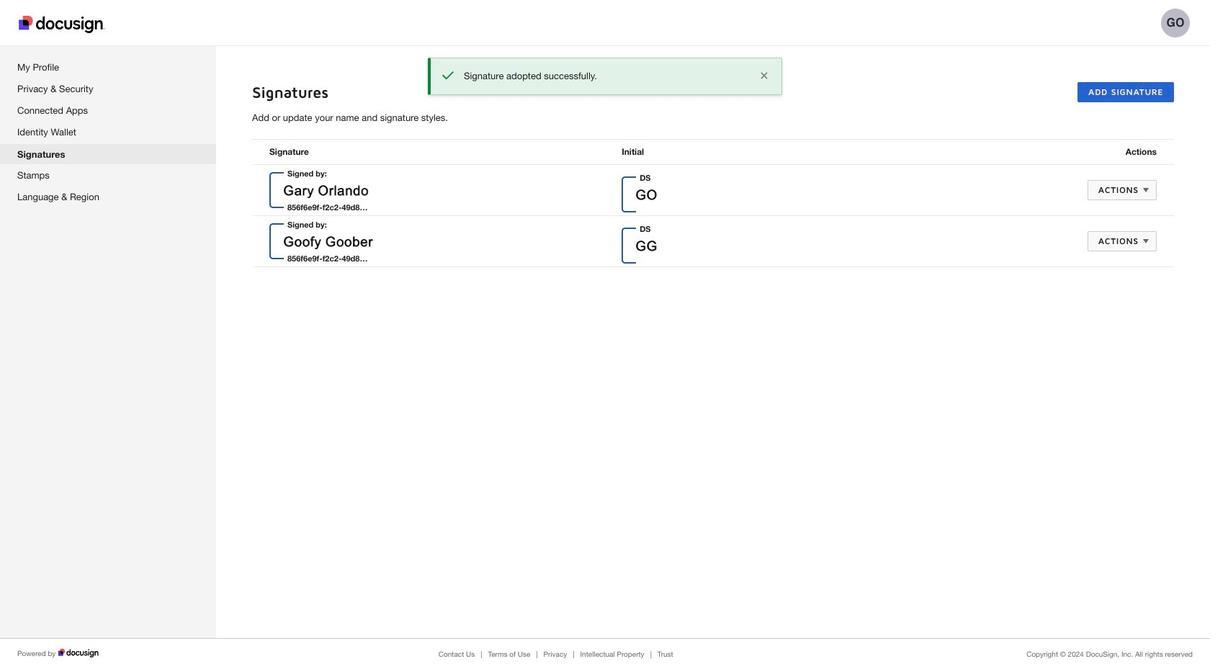 Task type: describe. For each thing, give the bounding box(es) containing it.
cell for goofy goober image
[[924, 216, 1175, 267]]

docusign my profile image
[[19, 15, 105, 33]]

goofy goober image
[[273, 223, 381, 260]]

cell for gary orlando image
[[924, 165, 1175, 216]]

gary orlando image
[[273, 172, 377, 209]]



Task type: locate. For each thing, give the bounding box(es) containing it.
go image
[[626, 175, 666, 213]]

logo image
[[59, 649, 100, 658]]

2 cell from the top
[[924, 216, 1175, 267]]

cell
[[924, 165, 1175, 216], [924, 216, 1175, 267]]

1 cell from the top
[[924, 165, 1175, 216]]



Task type: vqa. For each thing, say whether or not it's contained in the screenshot.
Default profile image
no



